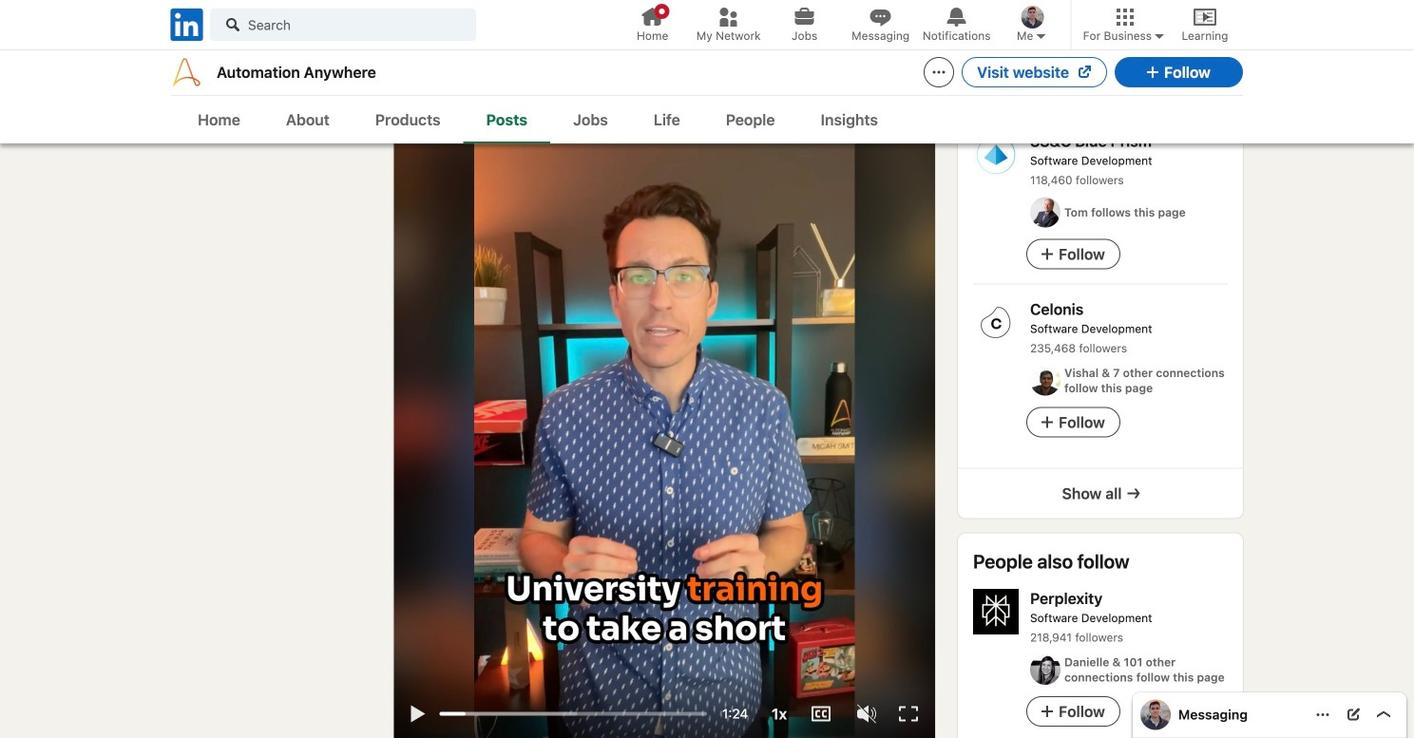 Task type: locate. For each thing, give the bounding box(es) containing it.
ss&amp;c blue prism page logo image
[[973, 132, 1019, 177]]

region
[[955, 53, 1243, 87]]

Search text field
[[210, 9, 476, 41]]

for business image
[[1152, 29, 1167, 44]]

open messenger dropdown menu image
[[1316, 708, 1331, 723]]

automation anywhere logo image
[[171, 57, 202, 87]]

omkar savant image
[[1022, 6, 1044, 29]]

overflow actions image
[[932, 65, 947, 80]]

linkedin image
[[167, 5, 206, 44]]

micah smith, graphic. image
[[411, 0, 457, 3]]



Task type: describe. For each thing, give the bounding box(es) containing it.
omkar savant image
[[1141, 700, 1171, 731]]

celonis page logo image
[[973, 300, 1019, 346]]

linkedin image
[[167, 5, 206, 44]]

playback progress slider
[[440, 712, 707, 716]]

small image
[[1034, 29, 1049, 44]]

uipath page logo image
[[973, 0, 1019, 9]]

perplexity page logo image
[[973, 590, 1019, 635]]

video player region
[[394, 62, 935, 739]]



Task type: vqa. For each thing, say whether or not it's contained in the screenshot.
the Date posted filter. Clicking this button displays all Date posted filter options. Icon
no



